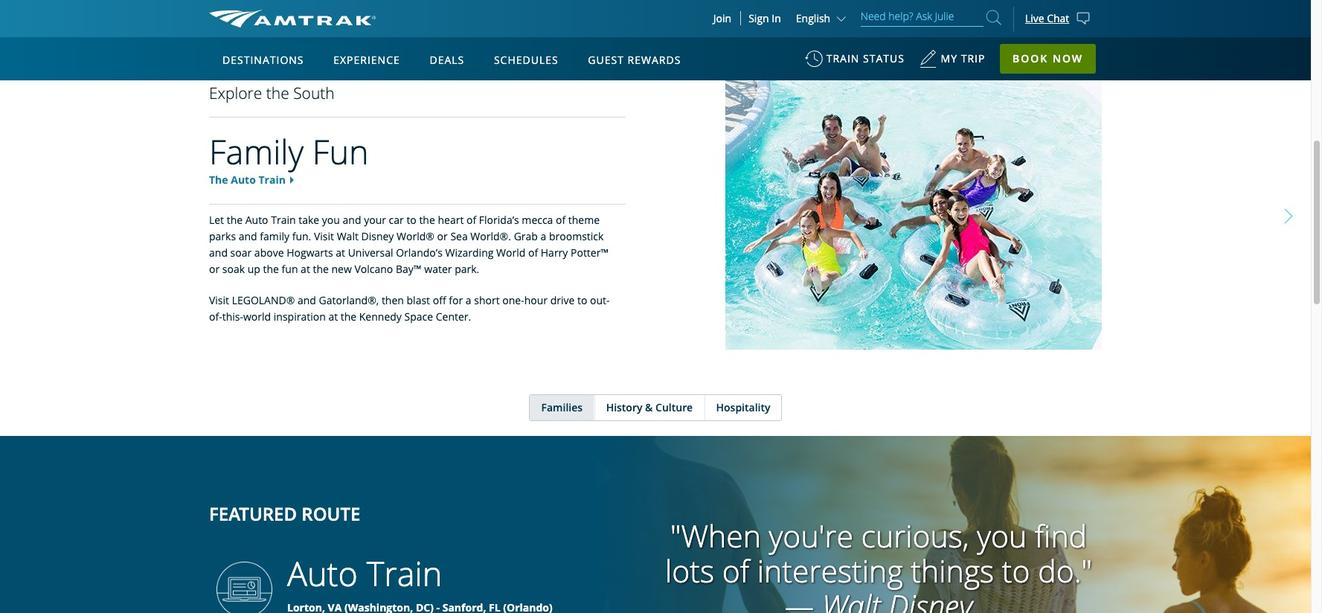 Task type: describe. For each thing, give the bounding box(es) containing it.
family
[[260, 229, 290, 243]]

train status link
[[805, 45, 905, 81]]

harry
[[541, 246, 568, 260]]

deals
[[430, 53, 465, 67]]

blast
[[407, 293, 430, 307]]

sign
[[749, 11, 770, 25]]

broomstick
[[549, 229, 604, 243]]

kennedy
[[359, 310, 402, 324]]

center.
[[436, 310, 471, 324]]

drive
[[551, 293, 575, 307]]

find
[[1035, 515, 1088, 557]]

potter™
[[571, 246, 609, 260]]

world®
[[397, 229, 435, 243]]

to for you
[[407, 213, 417, 227]]

families button
[[530, 395, 594, 421]]

explore
[[209, 83, 262, 104]]

the auto train link
[[209, 173, 286, 187]]

water
[[425, 262, 452, 276]]

status
[[864, 51, 905, 66]]

new
[[332, 262, 352, 276]]

you inside let the auto train take you and your car to the heart of florida's mecca of theme parks and family fun. visit walt disney world® or sea world®. grab a broomstick and soar above hogwarts at universal orlando's wizarding world of harry potter™ or soak up the fun at the new volcano bay™ water park.
[[322, 213, 340, 227]]

train status
[[827, 51, 905, 66]]

train inside family fun the auto train
[[259, 173, 286, 187]]

hospitality
[[717, 401, 771, 415]]

world®.
[[471, 229, 511, 243]]

schedules link
[[488, 37, 565, 80]]

the down hogwarts
[[313, 262, 329, 276]]

and inside visit legoland® and gatorland®, then blast off for a short one-hour drive to out- of-this-world inspiration at the kennedy space center.
[[298, 293, 316, 307]]

do."
[[1039, 550, 1093, 592]]

up
[[248, 262, 260, 276]]

car
[[389, 213, 404, 227]]

route
[[302, 502, 361, 526]]

in
[[772, 11, 782, 25]]

a inside visit legoland® and gatorland®, then blast off for a short one-hour drive to out- of-this-world inspiration at the kennedy space center.
[[466, 293, 472, 307]]

the
[[209, 173, 228, 187]]

family fun the auto train
[[209, 129, 369, 187]]

live chat button
[[1014, 0, 1103, 37]]

to inside visit legoland® and gatorland®, then blast off for a short one-hour drive to out- of-this-world inspiration at the kennedy space center.
[[578, 293, 588, 307]]

walt
[[337, 229, 359, 243]]

history & culture
[[606, 401, 693, 415]]

families
[[542, 401, 583, 415]]

english
[[796, 11, 831, 25]]

"when you're curious, you find lots of interesting things to do."
[[666, 515, 1093, 592]]

book
[[1013, 51, 1049, 66]]

history
[[606, 401, 643, 415]]

disney
[[361, 229, 394, 243]]

guest rewards
[[588, 53, 681, 67]]

explore the south
[[209, 83, 335, 104]]

of-
[[209, 310, 222, 324]]

for
[[449, 293, 463, 307]]

2 vertical spatial auto
[[287, 551, 358, 596]]

take
[[299, 213, 320, 227]]

the up world®
[[419, 213, 435, 227]]

fun
[[282, 262, 298, 276]]

then
[[382, 293, 404, 307]]

hour
[[525, 293, 548, 307]]

destinations button
[[217, 39, 310, 81]]

you're
[[769, 515, 854, 557]]

at inside visit legoland® and gatorland®, then blast off for a short one-hour drive to out- of-this-world inspiration at the kennedy space center.
[[329, 310, 338, 324]]

Please enter your search item search field
[[861, 7, 984, 27]]

one-
[[503, 293, 525, 307]]

book now button
[[1001, 44, 1097, 74]]

the inside visit legoland® and gatorland®, then blast off for a short one-hour drive to out- of-this-world inspiration at the kennedy space center.
[[341, 310, 357, 324]]

things
[[911, 550, 995, 592]]

lots
[[666, 550, 715, 592]]

1 horizontal spatial or
[[437, 229, 448, 243]]

short
[[474, 293, 500, 307]]

hogwarts
[[287, 246, 333, 260]]

train inside let the auto train take you and your car to the heart of florida's mecca of theme parks and family fun. visit walt disney world® or sea world®. grab a broomstick and soar above hogwarts at universal orlando's wizarding world of harry potter™ or soak up the fun at the new volcano bay™ water park.
[[271, 213, 296, 227]]

soar
[[230, 246, 252, 260]]

hospitality button
[[705, 395, 782, 421]]

a inside let the auto train take you and your car to the heart of florida's mecca of theme parks and family fun. visit walt disney world® or sea world®. grab a broomstick and soar above hogwarts at universal orlando's wizarding world of harry potter™ or soak up the fun at the new volcano bay™ water park.
[[541, 229, 547, 243]]

wizarding
[[446, 246, 494, 260]]

grab
[[514, 229, 538, 243]]

trip
[[962, 51, 986, 66]]

world
[[497, 246, 526, 260]]

your
[[364, 213, 386, 227]]

let
[[209, 213, 224, 227]]

bay™
[[396, 262, 422, 276]]

mecca
[[522, 213, 553, 227]]

1 vertical spatial or
[[209, 262, 220, 276]]

experience button
[[328, 39, 406, 81]]

theme
[[569, 213, 600, 227]]

south
[[293, 83, 335, 104]]



Task type: locate. For each thing, give the bounding box(es) containing it.
0 vertical spatial to
[[407, 213, 417, 227]]

my
[[941, 51, 958, 66]]

of up sea
[[467, 213, 477, 227]]

to inside "when you're curious, you find lots of interesting things to do."
[[1003, 550, 1031, 592]]

auto inside family fun the auto train
[[231, 173, 256, 187]]

at right fun
[[301, 262, 310, 276]]

featured route
[[209, 502, 361, 526]]

universal
[[348, 246, 394, 260]]

regions map image
[[265, 124, 622, 333]]

and up soar
[[239, 229, 257, 243]]

to for lots
[[1003, 550, 1031, 592]]

search icon image
[[987, 7, 1002, 28]]

0 horizontal spatial or
[[209, 262, 220, 276]]

join button
[[705, 11, 742, 25]]

live
[[1026, 11, 1045, 25]]

auto train
[[287, 551, 442, 596]]

at
[[336, 246, 345, 260], [301, 262, 310, 276], [329, 310, 338, 324]]

or left the soak
[[209, 262, 220, 276]]

fun.
[[292, 229, 311, 243]]

0 vertical spatial or
[[437, 229, 448, 243]]

0 vertical spatial you
[[322, 213, 340, 227]]

you
[[322, 213, 340, 227], [978, 515, 1028, 557]]

the down above
[[263, 262, 279, 276]]

you left find
[[978, 515, 1028, 557]]

volcano
[[355, 262, 393, 276]]

now
[[1053, 51, 1084, 66]]

2 vertical spatial to
[[1003, 550, 1031, 592]]

0 horizontal spatial visit
[[209, 293, 229, 307]]

2 vertical spatial at
[[329, 310, 338, 324]]

parks
[[209, 229, 236, 243]]

1 horizontal spatial visit
[[314, 229, 334, 243]]

legoland®
[[232, 293, 295, 307]]

interesting
[[758, 550, 904, 592]]

of up broomstick
[[556, 213, 566, 227]]

sign in
[[749, 11, 782, 25]]

fun
[[313, 129, 369, 174]]

space
[[405, 310, 433, 324]]

at up new
[[336, 246, 345, 260]]

application inside 'banner'
[[265, 124, 622, 333]]

and
[[343, 213, 361, 227], [239, 229, 257, 243], [209, 246, 228, 260], [298, 293, 316, 307]]

1 vertical spatial to
[[578, 293, 588, 307]]

destinations
[[223, 53, 304, 67]]

rewards
[[628, 53, 681, 67]]

auto up family
[[245, 213, 268, 227]]

this-
[[222, 310, 243, 324]]

at down gatorland®,
[[329, 310, 338, 324]]

english button
[[796, 11, 850, 25]]

amtrak image
[[209, 10, 376, 28]]

the down gatorland®,
[[341, 310, 357, 324]]

florida's
[[479, 213, 519, 227]]

visit up hogwarts
[[314, 229, 334, 243]]

0 horizontal spatial to
[[407, 213, 417, 227]]

to right car
[[407, 213, 417, 227]]

visit
[[314, 229, 334, 243], [209, 293, 229, 307]]

soak
[[222, 262, 245, 276]]

0 vertical spatial at
[[336, 246, 345, 260]]

the down destinations popup button
[[266, 83, 289, 104]]

inspiration
[[274, 310, 326, 324]]

a right for
[[466, 293, 472, 307]]

chat
[[1048, 11, 1070, 25]]

off
[[433, 293, 446, 307]]

1 vertical spatial auto
[[245, 213, 268, 227]]

and up walt
[[343, 213, 361, 227]]

history & culture button
[[595, 395, 704, 421]]

visit inside let the auto train take you and your car to the heart of florida's mecca of theme parks and family fun. visit walt disney world® or sea world®. grab a broomstick and soar above hogwarts at universal orlando's wizarding world of harry potter™ or soak up the fun at the new volcano bay™ water park.
[[314, 229, 334, 243]]

and up "inspiration"
[[298, 293, 316, 307]]

1 horizontal spatial a
[[541, 229, 547, 243]]

of
[[467, 213, 477, 227], [556, 213, 566, 227], [529, 246, 538, 260], [723, 550, 750, 592]]

you inside "when you're curious, you find lots of interesting things to do."
[[978, 515, 1028, 557]]

of inside "when you're curious, you find lots of interesting things to do."
[[723, 550, 750, 592]]

schedules
[[494, 53, 559, 67]]

guest
[[588, 53, 625, 67]]

visit inside visit legoland® and gatorland®, then blast off for a short one-hour drive to out- of-this-world inspiration at the kennedy space center.
[[209, 293, 229, 307]]

auto inside let the auto train take you and your car to the heart of florida's mecca of theme parks and family fun. visit walt disney world® or sea world®. grab a broomstick and soar above hogwarts at universal orlando's wizarding world of harry potter™ or soak up the fun at the new volcano bay™ water park.
[[245, 213, 268, 227]]

of down grab
[[529, 246, 538, 260]]

to left "out-"
[[578, 293, 588, 307]]

train
[[827, 51, 860, 66]]

1 horizontal spatial you
[[978, 515, 1028, 557]]

auto down route
[[287, 551, 358, 596]]

2 horizontal spatial to
[[1003, 550, 1031, 592]]

a down mecca
[[541, 229, 547, 243]]

to
[[407, 213, 417, 227], [578, 293, 588, 307], [1003, 550, 1031, 592]]

banner
[[0, 0, 1312, 344]]

&
[[646, 401, 653, 415]]

1 vertical spatial you
[[978, 515, 1028, 557]]

banner containing live chat
[[0, 0, 1312, 344]]

featured
[[209, 502, 297, 526]]

and down parks on the left top
[[209, 246, 228, 260]]

1 vertical spatial train
[[271, 213, 296, 227]]

you right take
[[322, 213, 340, 227]]

sea
[[451, 229, 468, 243]]

my trip
[[941, 51, 986, 66]]

0 horizontal spatial you
[[322, 213, 340, 227]]

deals button
[[424, 39, 471, 81]]

culture
[[656, 401, 693, 415]]

world
[[243, 310, 271, 324]]

auto right the
[[231, 173, 256, 187]]

or left sea
[[437, 229, 448, 243]]

out-
[[590, 293, 610, 307]]

visit up of- on the bottom of page
[[209, 293, 229, 307]]

park.
[[455, 262, 480, 276]]

1 vertical spatial a
[[466, 293, 472, 307]]

application
[[265, 124, 622, 333]]

0 vertical spatial visit
[[314, 229, 334, 243]]

guest rewards button
[[582, 39, 687, 81]]

live chat
[[1026, 11, 1070, 25]]

0 horizontal spatial a
[[466, 293, 472, 307]]

train
[[259, 173, 286, 187], [271, 213, 296, 227], [367, 551, 442, 596]]

join
[[714, 11, 732, 25]]

the
[[266, 83, 289, 104], [227, 213, 243, 227], [419, 213, 435, 227], [263, 262, 279, 276], [313, 262, 329, 276], [341, 310, 357, 324]]

2 vertical spatial train
[[367, 551, 442, 596]]

visit legoland® and gatorland®, then blast off for a short one-hour drive to out- of-this-world inspiration at the kennedy space center.
[[209, 293, 610, 324]]

gatorland®,
[[319, 293, 379, 307]]

0 vertical spatial auto
[[231, 173, 256, 187]]

sign in button
[[749, 11, 782, 25]]

orlando's
[[396, 246, 443, 260]]

to inside let the auto train take you and your car to the heart of florida's mecca of theme parks and family fun. visit walt disney world® or sea world®. grab a broomstick and soar above hogwarts at universal orlando's wizarding world of harry potter™ or soak up the fun at the new volcano bay™ water park.
[[407, 213, 417, 227]]

curious,
[[862, 515, 970, 557]]

of right lots
[[723, 550, 750, 592]]

0 vertical spatial train
[[259, 173, 286, 187]]

1 vertical spatial at
[[301, 262, 310, 276]]

heart
[[438, 213, 464, 227]]

0 vertical spatial a
[[541, 229, 547, 243]]

to left do."
[[1003, 550, 1031, 592]]

1 vertical spatial visit
[[209, 293, 229, 307]]

1 horizontal spatial to
[[578, 293, 588, 307]]

family
[[209, 129, 304, 174]]

experience
[[334, 53, 400, 67]]

my trip button
[[920, 45, 986, 81]]

the right let
[[227, 213, 243, 227]]

above
[[255, 246, 284, 260]]



Task type: vqa. For each thing, say whether or not it's contained in the screenshot.
Wednesday, January 3, 2024 Cell
no



